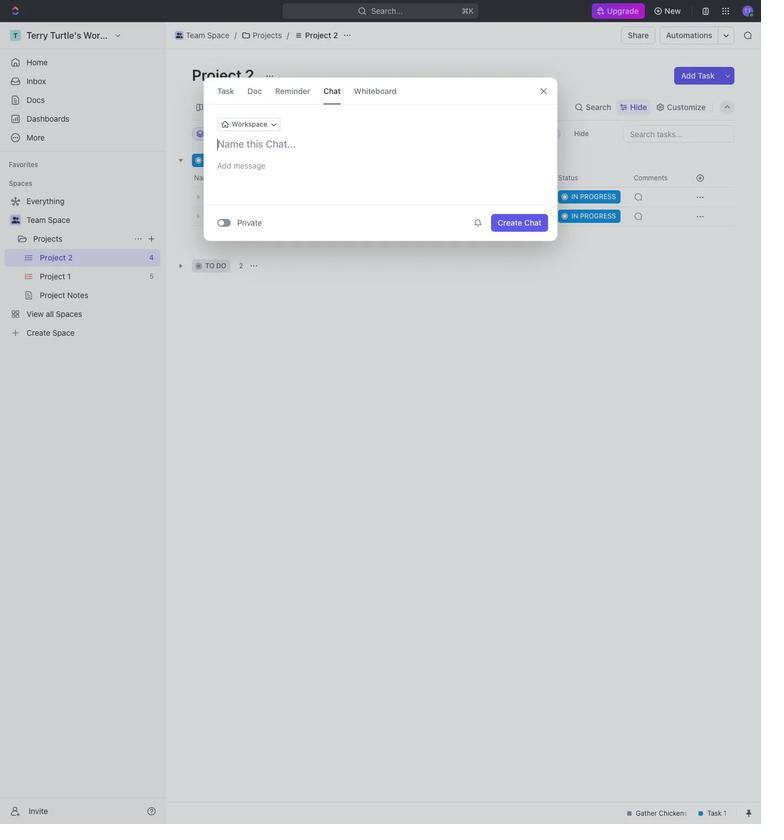 Task type: vqa. For each thing, say whether or not it's contained in the screenshot.
tree at the left containing Team Space
yes



Task type: describe. For each thing, give the bounding box(es) containing it.
add task for right "add task" button
[[681, 71, 715, 80]]

dashboards link
[[4, 110, 160, 128]]

1 horizontal spatial projects
[[253, 30, 282, 40]]

hide inside button
[[574, 129, 589, 138]]

home link
[[4, 54, 160, 71]]

do
[[216, 262, 226, 270]]

calendar
[[282, 102, 315, 112]]

0 horizontal spatial projects link
[[33, 230, 129, 248]]

whiteboard button
[[354, 78, 397, 104]]

invite
[[29, 807, 48, 816]]

add task for "add task" button to the left
[[223, 231, 256, 240]]

favorites button
[[4, 158, 42, 172]]

tree inside the "sidebar" navigation
[[4, 193, 160, 342]]

new
[[665, 6, 681, 15]]

1 horizontal spatial project 2
[[305, 30, 338, 40]]

dashboards
[[27, 114, 70, 123]]

0 vertical spatial team space link
[[172, 29, 232, 42]]

1 horizontal spatial team space
[[186, 30, 230, 40]]

in progress
[[205, 156, 250, 164]]

share
[[628, 30, 649, 40]]

hide button
[[617, 99, 651, 115]]

project 2 link
[[291, 29, 341, 42]]

workspace
[[232, 120, 267, 128]]

projects inside tree
[[33, 234, 62, 243]]

1 horizontal spatial add task button
[[675, 67, 722, 85]]

workspace button
[[217, 118, 281, 131]]

search
[[586, 102, 612, 112]]

create
[[498, 218, 522, 227]]

upgrade
[[608, 6, 639, 15]]

docs
[[27, 95, 45, 105]]

Name this Chat... field
[[204, 138, 557, 151]]

doc
[[248, 86, 262, 95]]

1 horizontal spatial space
[[207, 30, 230, 40]]

add for right "add task" button
[[681, 71, 696, 80]]

gantt link
[[374, 99, 396, 115]]

search button
[[572, 99, 615, 115]]

docs link
[[4, 91, 160, 109]]

task up the customize
[[698, 71, 715, 80]]

new button
[[649, 2, 688, 20]]

space inside tree
[[48, 215, 70, 225]]

workspace button
[[217, 118, 281, 131]]

gantt
[[376, 102, 396, 112]]

reminder button
[[275, 78, 310, 104]]

create chat
[[498, 218, 542, 227]]

2 / from the left
[[287, 30, 289, 40]]

board link
[[204, 99, 228, 115]]

progress
[[214, 156, 250, 164]]

list link
[[246, 99, 262, 115]]

table
[[336, 102, 355, 112]]

0 horizontal spatial add task button
[[218, 229, 260, 242]]

table link
[[333, 99, 355, 115]]

1 horizontal spatial project
[[305, 30, 331, 40]]

team space inside tree
[[27, 215, 70, 225]]

customize
[[667, 102, 706, 112]]

chat button
[[324, 78, 341, 104]]

list
[[249, 102, 262, 112]]

0 vertical spatial team
[[186, 30, 205, 40]]

favorites
[[9, 160, 38, 169]]



Task type: locate. For each thing, give the bounding box(es) containing it.
home
[[27, 58, 48, 67]]

add down task 2
[[223, 231, 237, 240]]

0 horizontal spatial team space link
[[27, 211, 158, 229]]

0 vertical spatial project
[[305, 30, 331, 40]]

1 vertical spatial add task button
[[218, 229, 260, 242]]

spaces
[[9, 179, 32, 188]]

0 horizontal spatial /
[[235, 30, 237, 40]]

upgrade link
[[592, 3, 645, 19]]

task button
[[217, 78, 234, 104]]

/
[[235, 30, 237, 40], [287, 30, 289, 40]]

sidebar navigation
[[0, 22, 165, 825]]

2
[[333, 30, 338, 40], [245, 66, 254, 84], [263, 156, 267, 164], [242, 212, 247, 221], [239, 262, 243, 270]]

task 2 link
[[220, 208, 383, 224]]

space
[[207, 30, 230, 40], [48, 215, 70, 225]]

1 horizontal spatial add task
[[681, 71, 715, 80]]

chat right create
[[524, 218, 542, 227]]

1 vertical spatial project 2
[[192, 66, 258, 84]]

1 vertical spatial projects
[[33, 234, 62, 243]]

1 vertical spatial team
[[27, 215, 46, 225]]

0 vertical spatial chat
[[324, 86, 341, 95]]

to
[[205, 262, 215, 270]]

1 horizontal spatial hide
[[630, 102, 647, 112]]

1 horizontal spatial team
[[186, 30, 205, 40]]

team space link
[[172, 29, 232, 42], [27, 211, 158, 229]]

hide
[[630, 102, 647, 112], [574, 129, 589, 138]]

project 2
[[305, 30, 338, 40], [192, 66, 258, 84]]

⌘k
[[462, 6, 474, 15]]

whiteboard
[[354, 86, 397, 95]]

0 vertical spatial projects
[[253, 30, 282, 40]]

add
[[681, 71, 696, 80], [223, 231, 237, 240]]

add for "add task" button to the left
[[223, 231, 237, 240]]

user group image inside tree
[[11, 217, 20, 224]]

add task button
[[675, 67, 722, 85], [218, 229, 260, 242]]

customize button
[[653, 99, 709, 115]]

1 vertical spatial add task
[[223, 231, 256, 240]]

0 horizontal spatial project 2
[[192, 66, 258, 84]]

board
[[206, 102, 228, 112]]

reminder
[[275, 86, 310, 95]]

Search tasks... text field
[[624, 126, 734, 142]]

dialog
[[204, 77, 558, 241]]

search...
[[372, 6, 403, 15]]

task up the board
[[217, 86, 234, 95]]

1 vertical spatial project
[[192, 66, 242, 84]]

in
[[205, 156, 212, 164]]

0 vertical spatial add task
[[681, 71, 715, 80]]

team
[[186, 30, 205, 40], [27, 215, 46, 225]]

1 horizontal spatial user group image
[[176, 33, 183, 38]]

to do
[[205, 262, 226, 270]]

hide down "search" button
[[574, 129, 589, 138]]

team space link inside tree
[[27, 211, 158, 229]]

0 vertical spatial user group image
[[176, 33, 183, 38]]

share button
[[621, 27, 656, 44]]

0 horizontal spatial team
[[27, 215, 46, 225]]

task 2
[[223, 212, 247, 221]]

1 vertical spatial team space
[[27, 215, 70, 225]]

1 horizontal spatial projects link
[[239, 29, 285, 42]]

0 vertical spatial add task button
[[675, 67, 722, 85]]

1 / from the left
[[235, 30, 237, 40]]

doc button
[[248, 78, 262, 104]]

1 horizontal spatial chat
[[524, 218, 542, 227]]

project
[[305, 30, 331, 40], [192, 66, 242, 84]]

task down private
[[239, 231, 256, 240]]

0 horizontal spatial chat
[[324, 86, 341, 95]]

projects link
[[239, 29, 285, 42], [33, 230, 129, 248]]

0 horizontal spatial hide
[[574, 129, 589, 138]]

0 vertical spatial projects link
[[239, 29, 285, 42]]

1 horizontal spatial team space link
[[172, 29, 232, 42]]

1 vertical spatial hide
[[574, 129, 589, 138]]

user group image
[[176, 33, 183, 38], [11, 217, 20, 224]]

0 horizontal spatial user group image
[[11, 217, 20, 224]]

0 vertical spatial team space
[[186, 30, 230, 40]]

add task up the customize
[[681, 71, 715, 80]]

1 vertical spatial team space link
[[27, 211, 158, 229]]

team space
[[186, 30, 230, 40], [27, 215, 70, 225]]

automations button
[[661, 27, 718, 44]]

chat up table link
[[324, 86, 341, 95]]

private
[[237, 218, 262, 227]]

hide inside dropdown button
[[630, 102, 647, 112]]

dialog containing task
[[204, 77, 558, 241]]

inbox link
[[4, 72, 160, 90]]

team inside the "sidebar" navigation
[[27, 215, 46, 225]]

1 vertical spatial add
[[223, 231, 237, 240]]

inbox
[[27, 76, 46, 86]]

calendar link
[[280, 99, 315, 115]]

1 horizontal spatial /
[[287, 30, 289, 40]]

1 vertical spatial space
[[48, 215, 70, 225]]

hide right search
[[630, 102, 647, 112]]

hide button
[[570, 127, 594, 141]]

task up do
[[223, 212, 240, 221]]

projects
[[253, 30, 282, 40], [33, 234, 62, 243]]

1 horizontal spatial add
[[681, 71, 696, 80]]

automations
[[666, 30, 713, 40]]

1 vertical spatial projects link
[[33, 230, 129, 248]]

add task down private
[[223, 231, 256, 240]]

add task
[[681, 71, 715, 80], [223, 231, 256, 240]]

0 vertical spatial project 2
[[305, 30, 338, 40]]

0 horizontal spatial add task
[[223, 231, 256, 240]]

tree containing team space
[[4, 193, 160, 342]]

0 horizontal spatial team space
[[27, 215, 70, 225]]

0 vertical spatial hide
[[630, 102, 647, 112]]

0 horizontal spatial project
[[192, 66, 242, 84]]

1 vertical spatial chat
[[524, 218, 542, 227]]

add task button down private
[[218, 229, 260, 242]]

0 vertical spatial space
[[207, 30, 230, 40]]

1 vertical spatial user group image
[[11, 217, 20, 224]]

0 horizontal spatial add
[[223, 231, 237, 240]]

add up the customize
[[681, 71, 696, 80]]

create chat button
[[491, 214, 548, 232]]

0 horizontal spatial projects
[[33, 234, 62, 243]]

add task button up the customize
[[675, 67, 722, 85]]

chat inside button
[[524, 218, 542, 227]]

0 horizontal spatial space
[[48, 215, 70, 225]]

0 vertical spatial add
[[681, 71, 696, 80]]

chat
[[324, 86, 341, 95], [524, 218, 542, 227]]

task
[[698, 71, 715, 80], [217, 86, 234, 95], [223, 212, 240, 221], [239, 231, 256, 240]]

tree
[[4, 193, 160, 342]]



